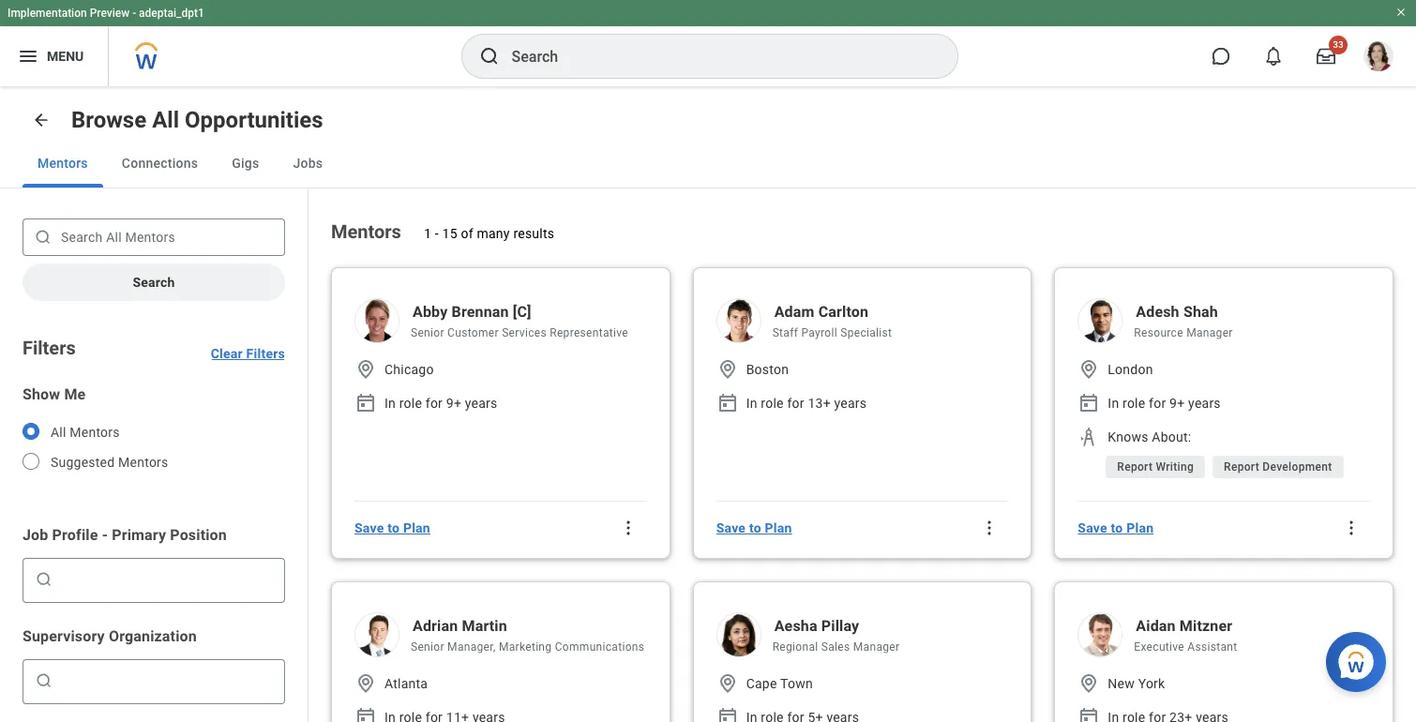 Task type: vqa. For each thing, say whether or not it's contained in the screenshot.
Start Date to End Date icon
no



Task type: locate. For each thing, give the bounding box(es) containing it.
in
[[385, 396, 396, 411], [746, 396, 758, 411], [1108, 396, 1119, 411]]

plan for resource
[[1127, 521, 1154, 536]]

location element
[[355, 358, 377, 381], [716, 358, 739, 381], [1078, 358, 1100, 381], [355, 672, 377, 695], [716, 672, 739, 695], [1078, 672, 1100, 695]]

location image left new
[[1078, 672, 1100, 695]]

1 horizontal spatial for
[[787, 396, 804, 411]]

pillay
[[821, 617, 859, 635]]

gigs button
[[217, 139, 274, 188]]

0 vertical spatial manager
[[1187, 326, 1233, 340]]

2 horizontal spatial for
[[1149, 396, 1166, 411]]

0 horizontal spatial all
[[51, 425, 66, 440]]

role for abby
[[399, 396, 422, 411]]

in up the knows
[[1108, 396, 1119, 411]]

plan
[[403, 521, 430, 536], [765, 521, 792, 536], [1127, 521, 1154, 536]]

in for adesh shah
[[1108, 396, 1119, 411]]

- right profile
[[102, 526, 108, 544]]

1 horizontal spatial related actions vertical image
[[980, 519, 999, 537]]

0 horizontal spatial manager
[[853, 641, 900, 654]]

years
[[465, 396, 498, 411], [834, 396, 867, 411], [1188, 396, 1221, 411]]

for up knows about:
[[1149, 396, 1166, 411]]

years for resource
[[1188, 396, 1221, 411]]

tab list containing mentors
[[0, 139, 1416, 189]]

for for adam
[[787, 396, 804, 411]]

carlton
[[818, 303, 869, 321]]

many
[[477, 226, 510, 241]]

senior inside adrian martin senior manager, marketing communications
[[411, 641, 444, 654]]

aesha pillay regional sales manager
[[773, 617, 900, 654]]

to
[[388, 521, 400, 536], [749, 521, 761, 536], [1111, 521, 1123, 536]]

justify image
[[17, 45, 39, 68]]

mentors down arrow left icon
[[38, 156, 88, 171]]

location image left 'cape'
[[716, 672, 739, 695]]

filters right clear
[[246, 346, 285, 361]]

role for adam
[[761, 396, 784, 411]]

tab list
[[0, 139, 1416, 189]]

2 related actions vertical image from the left
[[980, 519, 999, 537]]

location image left london
[[1078, 358, 1100, 381]]

adam
[[774, 303, 815, 321]]

1 in from the left
[[385, 396, 396, 411]]

aidan mitzner executive assistant
[[1134, 617, 1238, 654]]

in down chicago
[[385, 396, 396, 411]]

in role for 9+ years for abby
[[385, 396, 498, 411]]

9+ down customer
[[446, 396, 462, 411]]

33 button
[[1306, 36, 1348, 77]]

location element for aesha
[[716, 672, 739, 695]]

mentors up suggested
[[70, 425, 120, 440]]

save to plan
[[355, 521, 430, 536], [716, 521, 792, 536], [1078, 521, 1154, 536]]

report left the development
[[1224, 461, 1260, 474]]

2 horizontal spatial to
[[1111, 521, 1123, 536]]

report down the knows
[[1117, 461, 1153, 474]]

location element left chicago
[[355, 358, 377, 381]]

london
[[1108, 362, 1153, 377]]

years down customer
[[465, 396, 498, 411]]

9+ for adesh
[[1170, 396, 1185, 411]]

1 9+ from the left
[[446, 396, 462, 411]]

2 horizontal spatial -
[[435, 226, 439, 241]]

senior down the 'abby'
[[411, 326, 444, 340]]

33
[[1333, 39, 1344, 50]]

filters
[[23, 337, 76, 359], [246, 346, 285, 361]]

0 vertical spatial senior
[[411, 326, 444, 340]]

location image
[[716, 358, 739, 381], [1078, 358, 1100, 381], [355, 672, 377, 695], [716, 672, 739, 695], [1078, 672, 1100, 695]]

0 horizontal spatial related actions vertical image
[[619, 519, 637, 537]]

1 senior from the top
[[411, 326, 444, 340]]

adrian martin button
[[411, 612, 647, 640]]

1 years from the left
[[465, 396, 498, 411]]

adrian
[[413, 617, 458, 635]]

mitzner
[[1180, 617, 1233, 635]]

filters inside button
[[246, 346, 285, 361]]

2 save from the left
[[716, 521, 746, 536]]

to for resource
[[1111, 521, 1123, 536]]

None field
[[57, 565, 277, 595], [57, 570, 277, 589], [57, 666, 277, 696], [57, 672, 277, 690], [57, 565, 277, 595], [57, 570, 277, 589], [57, 666, 277, 696], [57, 672, 277, 690]]

1 horizontal spatial report
[[1224, 461, 1260, 474]]

browse all opportunities
[[71, 107, 323, 133]]

1 vertical spatial -
[[435, 226, 439, 241]]

2 horizontal spatial save to plan button
[[1070, 509, 1161, 547]]

for down chicago
[[426, 396, 443, 411]]

2 save to plan from the left
[[716, 521, 792, 536]]

1 related actions vertical image from the left
[[619, 519, 637, 537]]

2 years from the left
[[834, 396, 867, 411]]

list containing report writing
[[1078, 452, 1370, 486]]

2 for from the left
[[787, 396, 804, 411]]

0 horizontal spatial in
[[385, 396, 396, 411]]

adesh
[[1136, 303, 1180, 321]]

1 horizontal spatial save to plan button
[[709, 509, 800, 547]]

1 horizontal spatial -
[[132, 7, 136, 20]]

location image for aesha
[[716, 672, 739, 695]]

regional
[[773, 641, 818, 654]]

2 horizontal spatial in
[[1108, 396, 1119, 411]]

save
[[355, 521, 384, 536], [716, 521, 746, 536], [1078, 521, 1108, 536]]

all
[[152, 107, 179, 133], [51, 425, 66, 440]]

payroll
[[801, 326, 837, 340]]

for
[[426, 396, 443, 411], [787, 396, 804, 411], [1149, 396, 1166, 411]]

to for staff
[[749, 521, 761, 536]]

all down show me
[[51, 425, 66, 440]]

0 vertical spatial -
[[132, 7, 136, 20]]

adeptai_dpt1
[[139, 7, 204, 20]]

location image up time in job profile image
[[716, 358, 739, 381]]

role down chicago
[[399, 396, 422, 411]]

plan for [c]
[[403, 521, 430, 536]]

0 horizontal spatial in role for 9+ years
[[385, 396, 498, 411]]

0 horizontal spatial save
[[355, 521, 384, 536]]

role down london
[[1123, 396, 1146, 411]]

save to plan button for [c]
[[347, 509, 438, 547]]

town
[[780, 676, 813, 691]]

in role for 9+ years up the "about:"
[[1108, 396, 1221, 411]]

report for report writing
[[1117, 461, 1153, 474]]

location image for adrian
[[355, 672, 377, 695]]

supervisory organization
[[23, 627, 197, 645]]

1 horizontal spatial role
[[761, 396, 784, 411]]

supervisory
[[23, 627, 105, 645]]

manager
[[1187, 326, 1233, 340], [853, 641, 900, 654]]

location element left atlanta
[[355, 672, 377, 695]]

2 in role for 9+ years from the left
[[1108, 396, 1221, 411]]

for for adesh
[[1149, 396, 1166, 411]]

2 save to plan button from the left
[[709, 509, 800, 547]]

adrian martin senior manager, marketing communications
[[411, 617, 645, 654]]

location element for aidan
[[1078, 672, 1100, 695]]

0 horizontal spatial save to plan
[[355, 521, 430, 536]]

in right time in job profile image
[[746, 396, 758, 411]]

filters up show me
[[23, 337, 76, 359]]

senior down the adrian
[[411, 641, 444, 654]]

list
[[1078, 452, 1370, 486]]

search image
[[478, 45, 500, 68], [34, 228, 53, 247], [35, 570, 53, 589], [35, 672, 53, 690]]

knows
[[1108, 430, 1149, 445]]

1 vertical spatial manager
[[853, 641, 900, 654]]

mentors
[[38, 156, 88, 171], [331, 220, 401, 243], [70, 425, 120, 440], [118, 455, 168, 470]]

0 horizontal spatial filters
[[23, 337, 76, 359]]

1 horizontal spatial in
[[746, 396, 758, 411]]

time in job profile element
[[355, 392, 377, 415], [716, 392, 739, 415], [1078, 392, 1100, 415], [355, 706, 377, 722], [716, 706, 739, 722], [1078, 706, 1100, 722]]

years up the "about:"
[[1188, 396, 1221, 411]]

menu
[[47, 48, 84, 63]]

2 9+ from the left
[[1170, 396, 1185, 411]]

2 horizontal spatial role
[[1123, 396, 1146, 411]]

1 horizontal spatial save to plan
[[716, 521, 792, 536]]

1 vertical spatial senior
[[411, 641, 444, 654]]

location element left 'cape'
[[716, 672, 739, 695]]

notifications large image
[[1264, 47, 1283, 66]]

primary
[[112, 526, 166, 544]]

years right the 13+
[[834, 396, 867, 411]]

location image
[[355, 358, 377, 381]]

1 horizontal spatial plan
[[765, 521, 792, 536]]

0 vertical spatial all
[[152, 107, 179, 133]]

adam carlton staff payroll specialist
[[773, 303, 892, 340]]

for for abby
[[426, 396, 443, 411]]

all mentors
[[51, 425, 120, 440]]

0 horizontal spatial years
[[465, 396, 498, 411]]

in role for 9+ years
[[385, 396, 498, 411], [1108, 396, 1221, 411]]

- for job profile - primary position
[[102, 526, 108, 544]]

save to plan for [c]
[[355, 521, 430, 536]]

all up connections
[[152, 107, 179, 133]]

- right 1
[[435, 226, 439, 241]]

- right preview
[[132, 7, 136, 20]]

mentors right suggested
[[118, 455, 168, 470]]

new
[[1108, 676, 1135, 691]]

Search Workday  search field
[[512, 36, 919, 77]]

save for adam carlton
[[716, 521, 746, 536]]

manager inside adesh shah resource manager
[[1187, 326, 1233, 340]]

report for report development
[[1224, 461, 1260, 474]]

2 vertical spatial -
[[102, 526, 108, 544]]

2 in from the left
[[746, 396, 758, 411]]

york
[[1138, 676, 1165, 691]]

1 horizontal spatial 9+
[[1170, 396, 1185, 411]]

1 horizontal spatial years
[[834, 396, 867, 411]]

organization
[[109, 627, 197, 645]]

location element left london
[[1078, 358, 1100, 381]]

specialist
[[841, 326, 892, 340]]

mentors inside button
[[38, 156, 88, 171]]

0 horizontal spatial role
[[399, 396, 422, 411]]

for left the 13+
[[787, 396, 804, 411]]

0 horizontal spatial for
[[426, 396, 443, 411]]

1 plan from the left
[[403, 521, 430, 536]]

sales
[[821, 641, 850, 654]]

1 in role for 9+ years from the left
[[385, 396, 498, 411]]

new york
[[1108, 676, 1165, 691]]

location image for adam
[[716, 358, 739, 381]]

plan for staff
[[765, 521, 792, 536]]

3 role from the left
[[1123, 396, 1146, 411]]

3 for from the left
[[1149, 396, 1166, 411]]

abby
[[413, 303, 448, 321]]

0 horizontal spatial plan
[[403, 521, 430, 536]]

1 save to plan button from the left
[[347, 509, 438, 547]]

save to plan button for resource
[[1070, 509, 1161, 547]]

related actions vertical image
[[619, 519, 637, 537], [980, 519, 999, 537]]

related actions vertical image
[[1342, 519, 1361, 537]]

save to plan button
[[347, 509, 438, 547], [709, 509, 800, 547], [1070, 509, 1161, 547]]

2 plan from the left
[[765, 521, 792, 536]]

implementation preview -   adeptai_dpt1
[[8, 7, 204, 20]]

location image left atlanta
[[355, 672, 377, 695]]

manager down aesha pillay button
[[853, 641, 900, 654]]

location element up time in job profile image
[[716, 358, 739, 381]]

9+ for abby
[[446, 396, 462, 411]]

1 horizontal spatial filters
[[246, 346, 285, 361]]

3 years from the left
[[1188, 396, 1221, 411]]

location element left new
[[1078, 672, 1100, 695]]

2 horizontal spatial save
[[1078, 521, 1108, 536]]

0 horizontal spatial save to plan button
[[347, 509, 438, 547]]

1 role from the left
[[399, 396, 422, 411]]

1 save from the left
[[355, 521, 384, 536]]

in for abby brennan [c]
[[385, 396, 396, 411]]

1 save to plan from the left
[[355, 521, 430, 536]]

menu banner
[[0, 0, 1416, 86]]

1 vertical spatial all
[[51, 425, 66, 440]]

2 role from the left
[[761, 396, 784, 411]]

0 horizontal spatial to
[[388, 521, 400, 536]]

9+ up the "about:"
[[1170, 396, 1185, 411]]

2 report from the left
[[1224, 461, 1260, 474]]

aidan
[[1136, 617, 1176, 635]]

time in job profile image
[[355, 392, 377, 415], [1078, 392, 1100, 415], [355, 706, 377, 722], [716, 706, 739, 722], [1078, 706, 1100, 722]]

2 to from the left
[[749, 521, 761, 536]]

1 horizontal spatial to
[[749, 521, 761, 536]]

3 to from the left
[[1111, 521, 1123, 536]]

3 save to plan from the left
[[1078, 521, 1154, 536]]

executive
[[1134, 641, 1185, 654]]

manager down "shah" on the right top of page
[[1187, 326, 1233, 340]]

1 for from the left
[[426, 396, 443, 411]]

0 horizontal spatial 9+
[[446, 396, 462, 411]]

1 report from the left
[[1117, 461, 1153, 474]]

2 horizontal spatial plan
[[1127, 521, 1154, 536]]

3 save to plan button from the left
[[1070, 509, 1161, 547]]

3 in from the left
[[1108, 396, 1119, 411]]

-
[[132, 7, 136, 20], [435, 226, 439, 241], [102, 526, 108, 544]]

1 horizontal spatial save
[[716, 521, 746, 536]]

1 horizontal spatial manager
[[1187, 326, 1233, 340]]

browse
[[71, 107, 146, 133]]

save to plan for staff
[[716, 521, 792, 536]]

- inside the menu banner
[[132, 7, 136, 20]]

9+
[[446, 396, 462, 411], [1170, 396, 1185, 411]]

save for abby brennan [c]
[[355, 521, 384, 536]]

3 plan from the left
[[1127, 521, 1154, 536]]

2 horizontal spatial years
[[1188, 396, 1221, 411]]

1 horizontal spatial in role for 9+ years
[[1108, 396, 1221, 411]]

0 horizontal spatial report
[[1117, 461, 1153, 474]]

1 horizontal spatial all
[[152, 107, 179, 133]]

in role for 9+ years down chicago
[[385, 396, 498, 411]]

3 save from the left
[[1078, 521, 1108, 536]]

report
[[1117, 461, 1153, 474], [1224, 461, 1260, 474]]

2 senior from the top
[[411, 641, 444, 654]]

1 to from the left
[[388, 521, 400, 536]]

2 horizontal spatial save to plan
[[1078, 521, 1154, 536]]

role
[[399, 396, 422, 411], [761, 396, 784, 411], [1123, 396, 1146, 411]]

0 horizontal spatial -
[[102, 526, 108, 544]]

role down boston
[[761, 396, 784, 411]]

marketing
[[499, 641, 552, 654]]



Task type: describe. For each thing, give the bounding box(es) containing it.
location element for adam
[[716, 358, 739, 381]]

preview
[[90, 7, 130, 20]]

clear filters
[[211, 346, 285, 361]]

1 - 15 of many results
[[424, 226, 555, 241]]

1
[[424, 226, 431, 241]]

role for adesh
[[1123, 396, 1146, 411]]

martin
[[462, 617, 507, 635]]

adam carlton button
[[773, 298, 1009, 325]]

mentors left 1
[[331, 220, 401, 243]]

- for implementation preview -   adeptai_dpt1
[[132, 7, 136, 20]]

boston
[[746, 362, 789, 377]]

job
[[23, 526, 48, 544]]

time in job profile image
[[716, 392, 739, 415]]

mentors button
[[23, 139, 103, 188]]

clear filters button
[[211, 324, 285, 361]]

results
[[513, 226, 555, 241]]

skills image
[[1078, 426, 1100, 448]]

manager,
[[447, 641, 496, 654]]

abby brennan [c] button
[[411, 298, 647, 325]]

aesha
[[774, 617, 818, 635]]

assistant
[[1188, 641, 1238, 654]]

connections
[[122, 156, 198, 171]]

me
[[64, 385, 86, 403]]

years for staff
[[834, 396, 867, 411]]

gigs
[[232, 156, 259, 171]]

show me
[[23, 385, 86, 403]]

to for [c]
[[388, 521, 400, 536]]

adesh shah resource manager
[[1134, 303, 1233, 340]]

years for [c]
[[465, 396, 498, 411]]

about:
[[1152, 430, 1192, 445]]

menu button
[[0, 26, 108, 86]]

manager inside aesha pillay regional sales manager
[[853, 641, 900, 654]]

representative
[[550, 326, 628, 340]]

opportunities
[[185, 107, 323, 133]]

atlanta
[[385, 676, 428, 691]]

location element for abby
[[355, 358, 377, 381]]

communications
[[555, 641, 645, 654]]

jobs button
[[278, 139, 338, 188]]

development
[[1263, 461, 1332, 474]]

location image for adesh
[[1078, 358, 1100, 381]]

report writing
[[1117, 461, 1194, 474]]

save to plan button for staff
[[709, 509, 800, 547]]

customer
[[447, 326, 499, 340]]

related actions vertical image for adam carlton
[[980, 519, 999, 537]]

inbox large image
[[1317, 47, 1336, 66]]

profile
[[52, 526, 98, 544]]

suggested mentors
[[51, 455, 168, 470]]

services
[[502, 326, 547, 340]]

senior inside 'abby brennan [c] senior customer services representative'
[[411, 326, 444, 340]]

connections button
[[107, 139, 213, 188]]

clear
[[211, 346, 243, 361]]

time in job profile image for adrian martin
[[355, 706, 377, 722]]

adesh shah button
[[1134, 298, 1370, 325]]

aesha pillay button
[[773, 612, 1009, 640]]

implementation
[[8, 7, 87, 20]]

in for adam carlton
[[746, 396, 758, 411]]

chicago
[[385, 362, 434, 377]]

[c]
[[513, 303, 531, 321]]

shah
[[1184, 303, 1218, 321]]

search
[[133, 275, 175, 290]]

resource
[[1134, 326, 1184, 340]]

location image for aidan
[[1078, 672, 1100, 695]]

of
[[461, 226, 473, 241]]

in role for 13+ years
[[746, 396, 867, 411]]

time in job profile image for aidan mitzner
[[1078, 706, 1100, 722]]

related actions vertical image for abby brennan [c]
[[619, 519, 637, 537]]

position
[[170, 526, 227, 544]]

save for adesh shah
[[1078, 521, 1108, 536]]

knows about:
[[1108, 430, 1192, 445]]

brennan
[[452, 303, 509, 321]]

close environment banner image
[[1396, 7, 1407, 18]]

job profile - primary position
[[23, 526, 227, 544]]

suggested
[[51, 455, 115, 470]]

time in job profile image for aesha pillay
[[716, 706, 739, 722]]

staff
[[773, 326, 798, 340]]

13+
[[808, 396, 831, 411]]

show
[[23, 385, 60, 403]]

location element for adesh
[[1078, 358, 1100, 381]]

save to plan for resource
[[1078, 521, 1154, 536]]

cape town
[[746, 676, 813, 691]]

15
[[442, 226, 457, 241]]

profile logan mcneil image
[[1364, 41, 1394, 75]]

aidan mitzner button
[[1134, 612, 1370, 640]]

location element for adrian
[[355, 672, 377, 695]]

jobs
[[293, 156, 323, 171]]

arrow left image
[[32, 111, 51, 129]]

report development
[[1224, 461, 1332, 474]]

in role for 9+ years for adesh
[[1108, 396, 1221, 411]]

cape
[[746, 676, 777, 691]]

Search All Mentors text field
[[23, 219, 285, 256]]

search button
[[23, 264, 285, 301]]

writing
[[1156, 461, 1194, 474]]

abby brennan [c] senior customer services representative
[[411, 303, 628, 340]]



